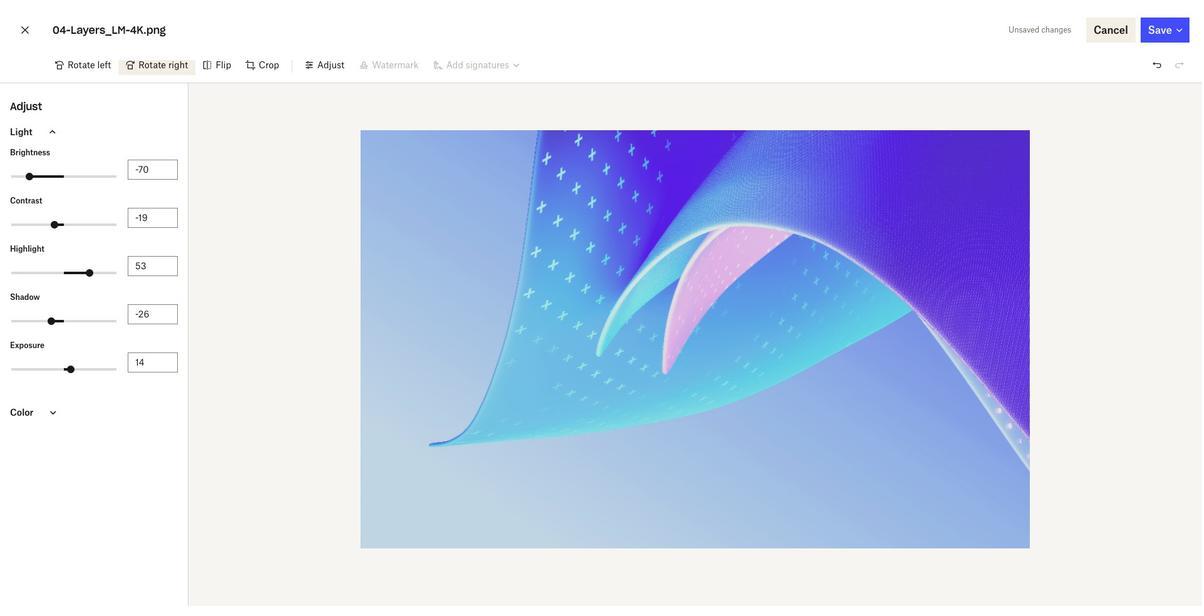 Task type: vqa. For each thing, say whether or not it's contained in the screenshot.
Shadow
yes



Task type: locate. For each thing, give the bounding box(es) containing it.
rotate for rotate right
[[139, 59, 166, 70]]

adjust
[[317, 59, 344, 70], [10, 100, 42, 113]]

1 horizontal spatial rotate
[[139, 59, 166, 70]]

rotate
[[68, 59, 95, 70], [139, 59, 166, 70]]

Shadow range field
[[11, 320, 116, 322]]

1 rotate from the left
[[68, 59, 95, 70]]

Brightness number field
[[135, 163, 170, 177]]

Shadow number field
[[135, 307, 170, 321]]

left
[[97, 59, 111, 70]]

color
[[10, 407, 33, 417]]

color button
[[0, 398, 188, 427]]

rotate left
[[68, 59, 111, 70]]

adjust button
[[297, 55, 352, 75]]

highlight
[[10, 244, 44, 254]]

crop
[[259, 59, 279, 70]]

0 vertical spatial adjust
[[317, 59, 344, 70]]

rotate right
[[139, 59, 188, 70]]

unsaved changes
[[1009, 25, 1071, 34]]

brightness
[[10, 148, 50, 157]]

cancel button
[[1086, 18, 1136, 43]]

save button
[[1141, 18, 1190, 43]]

1 horizontal spatial adjust
[[317, 59, 344, 70]]

light
[[10, 126, 32, 137]]

contrast
[[10, 196, 42, 205]]

0 horizontal spatial rotate
[[68, 59, 95, 70]]

4k.png
[[130, 24, 166, 36]]

rotate left the left on the top of page
[[68, 59, 95, 70]]

2 rotate from the left
[[139, 59, 166, 70]]

exposure
[[10, 341, 44, 350]]

rotate left the right
[[139, 59, 166, 70]]

save
[[1148, 24, 1172, 36]]

cancel
[[1094, 24, 1128, 36]]

Contrast range field
[[11, 224, 116, 226]]

None field
[[0, 0, 96, 14]]

shadow
[[10, 292, 40, 302]]

1 vertical spatial adjust
[[10, 100, 42, 113]]

adjust right crop
[[317, 59, 344, 70]]

04-layers_lm-4k.png
[[53, 24, 166, 36]]

adjust up light
[[10, 100, 42, 113]]



Task type: describe. For each thing, give the bounding box(es) containing it.
flip button
[[196, 55, 239, 75]]

layers_lm-
[[71, 24, 130, 36]]

04-
[[53, 24, 71, 36]]

Highlight range field
[[11, 272, 116, 274]]

flip
[[216, 59, 231, 70]]

Exposure number field
[[135, 356, 170, 369]]

unsaved
[[1009, 25, 1039, 34]]

crop button
[[239, 55, 287, 75]]

rotate right button
[[119, 55, 196, 75]]

Exposure range field
[[11, 368, 116, 371]]

Highlight number field
[[135, 259, 170, 273]]

Contrast number field
[[135, 211, 170, 225]]

Brightness range field
[[11, 175, 116, 178]]

rotate for rotate left
[[68, 59, 95, 70]]

right
[[168, 59, 188, 70]]

rotate left button
[[48, 55, 119, 75]]

adjust inside button
[[317, 59, 344, 70]]

close image
[[18, 20, 33, 40]]

light button
[[0, 117, 188, 147]]

0 horizontal spatial adjust
[[10, 100, 42, 113]]

changes
[[1042, 25, 1071, 34]]



